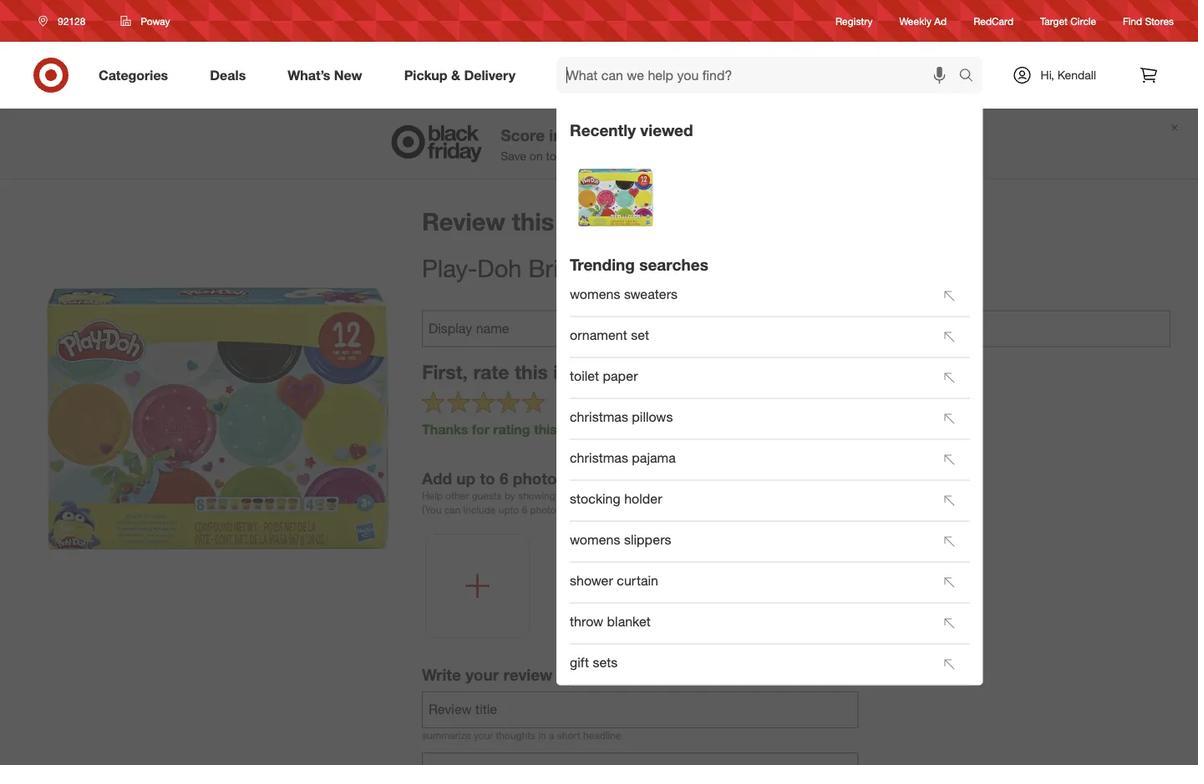 Task type: describe. For each thing, give the bounding box(es) containing it.
holder
[[625, 491, 663, 507]]

can
[[445, 504, 461, 517]]

review this item
[[422, 207, 612, 236]]

1 vertical spatial photos
[[530, 504, 562, 517]]

recently viewed
[[570, 120, 694, 140]]

to
[[480, 469, 496, 488]]

circle
[[1071, 15, 1097, 27]]

rate
[[474, 361, 510, 384]]

pack
[[732, 254, 786, 283]]

what's
[[288, 67, 331, 83]]

new
[[626, 149, 648, 163]]

slippers
[[625, 532, 672, 548]]

shower curtain
[[570, 573, 659, 589]]

friday
[[675, 125, 721, 145]]

showing
[[519, 490, 556, 502]]

92128
[[58, 15, 86, 27]]

sets
[[593, 654, 618, 671]]

toilet paper
[[570, 368, 638, 384]]

0 vertical spatial item
[[561, 207, 612, 236]]

shower
[[570, 573, 614, 589]]

thanks
[[422, 421, 468, 437]]

search button
[[952, 57, 992, 97]]

categories
[[99, 67, 168, 83]]

gift sets
[[570, 654, 618, 671]]

find stores
[[1124, 15, 1175, 27]]

ornament
[[570, 327, 628, 343]]

throw blanket
[[570, 614, 651, 630]]

what's new link
[[274, 57, 383, 94]]

(optional)
[[570, 469, 636, 488]]

play-
[[422, 254, 478, 283]]

this left item! on the bottom left
[[534, 421, 558, 437]]

you.
[[665, 490, 684, 502]]

play-doh bright delights 12-pack
[[422, 254, 786, 283]]

other
[[446, 490, 469, 502]]

throw
[[570, 614, 604, 630]]

top
[[546, 149, 564, 163]]

find
[[1124, 15, 1143, 27]]

gift
[[570, 654, 589, 671]]

weekly ad link
[[900, 14, 947, 28]]

christmas for christmas pillows
[[570, 409, 629, 425]]

this right how
[[580, 490, 596, 502]]

what's new
[[288, 67, 363, 83]]

this up bright
[[512, 207, 555, 236]]

add
[[422, 469, 452, 488]]

target circle
[[1041, 15, 1097, 27]]

item!
[[561, 421, 593, 437]]

poway button
[[110, 6, 181, 36]]

blanket
[[608, 614, 651, 630]]

score
[[501, 125, 545, 145]]

recently
[[570, 120, 636, 140]]

deals inside deals link
[[210, 67, 246, 83]]

deals inside the score incredible black friday deals now save on top gifts & find new deals each week.
[[726, 125, 768, 145]]

search
[[952, 69, 992, 85]]

new
[[334, 67, 363, 83]]

doh
[[478, 254, 522, 283]]

ornament set
[[570, 327, 650, 343]]

set
[[631, 327, 650, 343]]

how
[[559, 490, 577, 502]]

thanks for rating this item!
[[422, 421, 593, 437]]

now
[[773, 125, 804, 145]]

write
[[422, 666, 461, 685]]

by
[[505, 490, 516, 502]]

this right of
[[576, 504, 592, 517]]

shower curtain link
[[570, 565, 930, 601]]

0 vertical spatial photos
[[513, 469, 566, 488]]

(you
[[422, 504, 442, 517]]

hi,
[[1041, 68, 1055, 82]]

trending
[[570, 255, 635, 274]]

pickup
[[404, 67, 448, 83]]

womens sweaters
[[570, 286, 678, 302]]

kendall
[[1058, 68, 1097, 82]]

weekly
[[900, 15, 932, 27]]

find stores link
[[1124, 14, 1175, 28]]

item inside the add up to 6 photos (optional) help other guests by showing how this item works for you. (you can include upto 6 photos of this item.)
[[599, 490, 618, 502]]

guests
[[472, 490, 502, 502]]

christmas for christmas pajama
[[570, 450, 629, 466]]

for inside the add up to 6 photos (optional) help other guests by showing how this item works for you. (you can include upto 6 photos of this item.)
[[651, 490, 663, 502]]

redcard link
[[974, 14, 1014, 28]]

ad
[[935, 15, 947, 27]]

womens for womens sweaters
[[570, 286, 621, 302]]

play-doh bright delights 12-pack image
[[574, 156, 658, 239]]

gift sets link
[[570, 647, 930, 683]]

curtain
[[617, 573, 659, 589]]

christmas pajama
[[570, 450, 676, 466]]

find
[[604, 149, 623, 163]]

first,
[[422, 361, 468, 384]]



Task type: vqa. For each thing, say whether or not it's contained in the screenshot.
Bounty paper towels's the offer
no



Task type: locate. For each thing, give the bounding box(es) containing it.
christmas inside christmas pillows link
[[570, 409, 629, 425]]

None text field
[[422, 753, 859, 766]]

your for summarize
[[474, 730, 494, 742]]

0 vertical spatial your
[[466, 666, 499, 685]]

1 vertical spatial deals
[[726, 125, 768, 145]]

christmas
[[570, 409, 629, 425], [570, 450, 629, 466]]

1 vertical spatial 6
[[522, 504, 528, 517]]

womens slippers
[[570, 532, 672, 548]]

for left the rating
[[472, 421, 490, 437]]

christmas pillows link
[[570, 401, 930, 438]]

your right write
[[466, 666, 499, 685]]

for
[[472, 421, 490, 437], [651, 490, 663, 502]]

0 horizontal spatial 6
[[500, 469, 509, 488]]

What can we help you find? suggestions appear below search field
[[557, 57, 964, 94]]

womens down the item.)
[[570, 532, 621, 548]]

a
[[549, 730, 555, 742]]

2 christmas from the top
[[570, 450, 629, 466]]

toilet paper link
[[570, 360, 930, 397]]

photos
[[513, 469, 566, 488], [530, 504, 562, 517]]

1 vertical spatial &
[[593, 149, 600, 163]]

stocking holder link
[[570, 483, 930, 519]]

summarize
[[422, 730, 471, 742]]

headline
[[584, 730, 622, 742]]

& left find
[[593, 149, 600, 163]]

0 horizontal spatial for
[[472, 421, 490, 437]]

hi, kendall
[[1041, 68, 1097, 82]]

of
[[564, 504, 573, 517]]

up
[[457, 469, 476, 488]]

1 womens from the top
[[570, 286, 621, 302]]

registry
[[836, 15, 873, 27]]

for left you.
[[651, 490, 663, 502]]

0 vertical spatial 6
[[500, 469, 509, 488]]

target circle link
[[1041, 14, 1097, 28]]

black
[[628, 125, 671, 145]]

& inside the score incredible black friday deals now save on top gifts & find new deals each week.
[[593, 149, 600, 163]]

0 vertical spatial christmas
[[570, 409, 629, 425]]

week.
[[711, 149, 742, 163]]

deals left what's
[[210, 67, 246, 83]]

6 right upto
[[522, 504, 528, 517]]

sweaters
[[625, 286, 678, 302]]

0 vertical spatial deals
[[210, 67, 246, 83]]

christmas down toilet paper
[[570, 409, 629, 425]]

2 vertical spatial item
[[599, 490, 618, 502]]

bright
[[529, 254, 594, 283]]

your left thoughts
[[474, 730, 494, 742]]

thoughts
[[496, 730, 536, 742]]

womens slippers link
[[570, 524, 930, 560]]

92128 button
[[28, 6, 103, 36]]

0 vertical spatial for
[[472, 421, 490, 437]]

pillows
[[632, 409, 673, 425]]

1 horizontal spatial 6
[[522, 504, 528, 517]]

summarize your thoughts in a short headline
[[422, 730, 622, 742]]

include
[[464, 504, 496, 517]]

pajama
[[632, 450, 676, 466]]

womens inside 'womens sweaters' link
[[570, 286, 621, 302]]

1 vertical spatial womens
[[570, 532, 621, 548]]

1 vertical spatial your
[[474, 730, 494, 742]]

christmas pajama link
[[570, 442, 930, 478]]

0 horizontal spatial deals
[[210, 67, 246, 83]]

throw blanket link
[[570, 606, 930, 642]]

searches
[[640, 255, 709, 274]]

ornament set link
[[570, 319, 930, 356]]

womens inside womens slippers link
[[570, 532, 621, 548]]

your for write
[[466, 666, 499, 685]]

rating
[[494, 421, 531, 437]]

help
[[422, 490, 443, 502]]

save
[[501, 149, 527, 163]]

weekly ad
[[900, 15, 947, 27]]

1 horizontal spatial &
[[593, 149, 600, 163]]

trending searches
[[570, 255, 709, 274]]

womens for womens slippers
[[570, 532, 621, 548]]

on
[[530, 149, 543, 163]]

2 womens from the top
[[570, 532, 621, 548]]

deals up week.
[[726, 125, 768, 145]]

categories link
[[84, 57, 189, 94]]

1 christmas from the top
[[570, 409, 629, 425]]

each
[[683, 149, 708, 163]]

delivery
[[464, 67, 516, 83]]

score incredible black friday deals now save on top gifts & find new deals each week.
[[501, 125, 804, 163]]

works
[[621, 490, 648, 502]]

item.)
[[595, 504, 619, 517]]

6 right to
[[500, 469, 509, 488]]

this right rate
[[515, 361, 548, 384]]

photos up 'showing'
[[513, 469, 566, 488]]

in
[[539, 730, 546, 742]]

1 horizontal spatial deals
[[726, 125, 768, 145]]

item up the item.)
[[599, 490, 618, 502]]

1 vertical spatial for
[[651, 490, 663, 502]]

& right pickup
[[451, 67, 461, 83]]

womens
[[570, 286, 621, 302], [570, 532, 621, 548]]

delights
[[601, 254, 689, 283]]

christmas pillows
[[570, 409, 673, 425]]

short
[[557, 730, 581, 742]]

stores
[[1146, 15, 1175, 27]]

paper
[[603, 368, 638, 384]]

1 horizontal spatial for
[[651, 490, 663, 502]]

registry link
[[836, 14, 873, 28]]

christmas inside christmas pajama link
[[570, 450, 629, 466]]

deals link
[[196, 57, 267, 94]]

womens down play-doh bright delights 12-pack
[[570, 286, 621, 302]]

0 horizontal spatial &
[[451, 67, 461, 83]]

1 vertical spatial item
[[554, 361, 594, 384]]

pickup & delivery
[[404, 67, 516, 83]]

add up to 6 photos (optional) help other guests by showing how this item works for you. (you can include upto 6 photos of this item.)
[[422, 469, 684, 517]]

stocking holder
[[570, 491, 663, 507]]

toilet
[[570, 368, 600, 384]]

redcard
[[974, 15, 1014, 27]]

item
[[561, 207, 612, 236], [554, 361, 594, 384], [599, 490, 618, 502]]

christmas up (optional)
[[570, 450, 629, 466]]

deals
[[651, 149, 679, 163]]

0 vertical spatial &
[[451, 67, 461, 83]]

0 vertical spatial womens
[[570, 286, 621, 302]]

poway
[[141, 15, 170, 27]]

None text field
[[422, 311, 1171, 347], [422, 692, 859, 729], [422, 311, 1171, 347], [422, 692, 859, 729]]

this
[[512, 207, 555, 236], [515, 361, 548, 384], [534, 421, 558, 437], [580, 490, 596, 502], [576, 504, 592, 517]]

photos down 'showing'
[[530, 504, 562, 517]]

12-
[[696, 254, 732, 283]]

gifts
[[567, 149, 590, 163]]

item down ornament on the top of the page
[[554, 361, 594, 384]]

upto
[[499, 504, 519, 517]]

item up the trending
[[561, 207, 612, 236]]

1 vertical spatial christmas
[[570, 450, 629, 466]]

review
[[504, 666, 553, 685]]

incredible
[[550, 125, 624, 145]]



